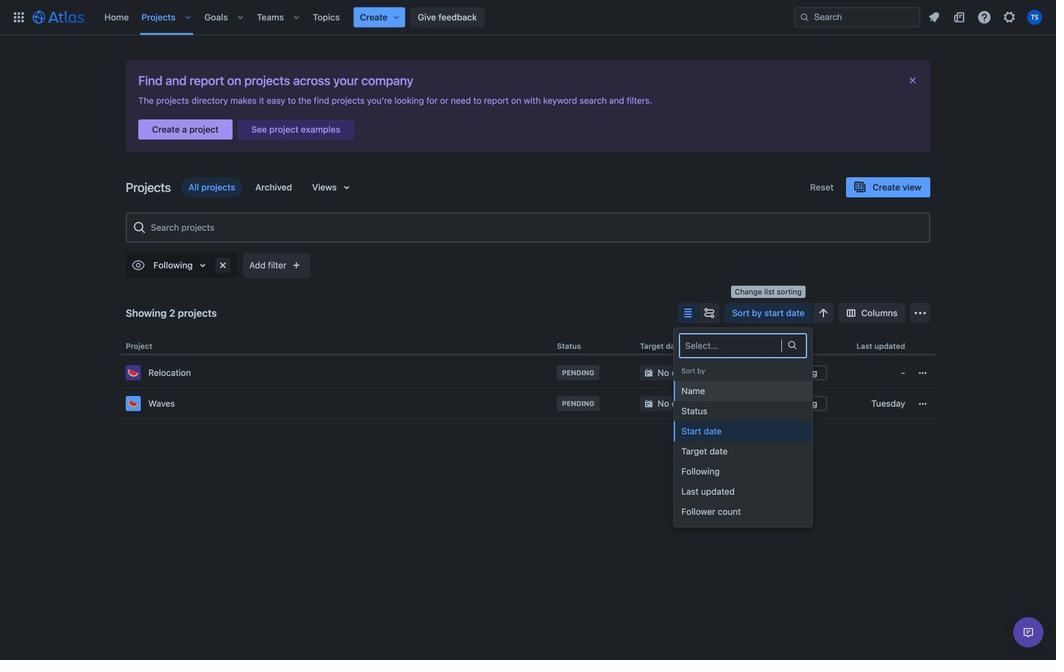 Task type: describe. For each thing, give the bounding box(es) containing it.
Search projects field
[[147, 216, 925, 239]]

search projects image
[[132, 220, 147, 235]]

search image
[[800, 12, 810, 22]]

following image
[[131, 258, 146, 273]]

account image
[[1028, 10, 1043, 25]]

open image
[[785, 337, 800, 353]]

display as timeline image
[[702, 306, 717, 321]]

more options image
[[913, 306, 928, 321]]

close banner image
[[908, 75, 918, 86]]

Search field
[[795, 7, 921, 27]]



Task type: locate. For each thing, give the bounding box(es) containing it.
banner
[[0, 0, 1057, 35]]

switch to... image
[[11, 10, 26, 25]]

reverse sort order image
[[816, 306, 832, 321]]

tooltip
[[731, 286, 806, 298]]

None search field
[[795, 7, 921, 27]]

notifications image
[[927, 10, 942, 25]]

display as list image
[[681, 306, 696, 321]]

top element
[[8, 0, 795, 35]]

help image
[[977, 10, 993, 25]]

settings image
[[1003, 10, 1018, 25]]

open intercom messenger image
[[1021, 625, 1037, 640]]

None text field
[[686, 340, 688, 352]]



Task type: vqa. For each thing, say whether or not it's contained in the screenshot.
more icon
no



